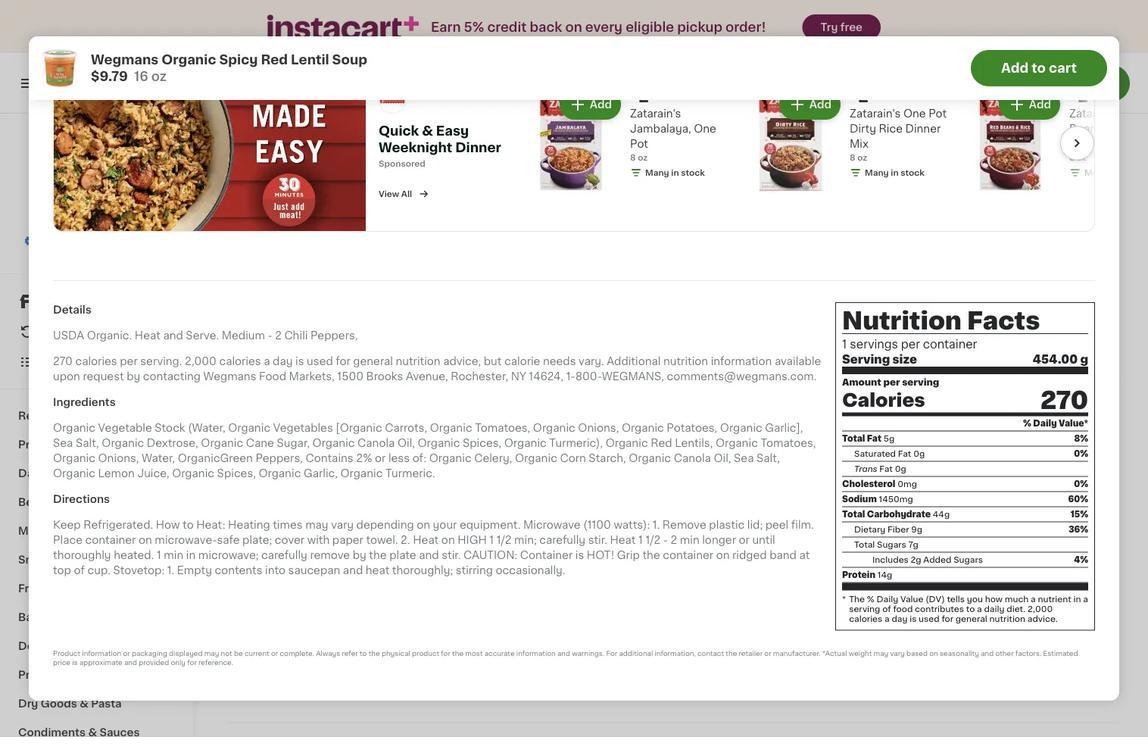 Task type: vqa. For each thing, say whether or not it's contained in the screenshot.
Organic Raspberries 6 oz container
no



Task type: locate. For each thing, give the bounding box(es) containing it.
1 vertical spatial soup
[[227, 295, 255, 305]]

1 vertical spatial fat
[[899, 450, 912, 458]]

0 vertical spatial pot
[[929, 109, 947, 119]]

dry goods & pasta link
[[9, 690, 184, 718]]

progresso soup, chicken rice with vegetables, traditional
[[679, 279, 864, 305]]

includes 2g added sugars
[[873, 556, 984, 565]]

oz inside '2 zatarain's jambalaya, one pot 8 oz'
[[638, 154, 648, 162]]

0 vertical spatial chicken
[[769, 279, 812, 290]]

dinner down 'beans'
[[1070, 139, 1105, 150]]

1 0% from the top
[[1075, 450, 1089, 458]]

% left value*
[[1024, 420, 1032, 428]]

the up heat
[[369, 550, 387, 561]]

vegetable left stock
[[98, 423, 152, 433]]

0 vertical spatial per
[[902, 339, 921, 350]]

used down snapdragon
[[919, 615, 940, 624]]

total for dietary fiber 9g
[[843, 511, 866, 519]]

spicy inside wegmans organic spicy red lentil soup $9.79 16 oz
[[219, 53, 258, 66]]

and left heat
[[343, 565, 363, 576]]

per for amount
[[884, 378, 901, 387]]

2 sponsored badge image from the left
[[905, 648, 951, 657]]

vegetable inside 'progresso soup, minestrone, vegetable classics 19 oz'
[[1060, 279, 1114, 290]]

0mg
[[898, 480, 918, 489]]

1 horizontal spatial canola
[[674, 453, 711, 464]]

1. right watts):
[[653, 520, 660, 530]]

1 vertical spatial by
[[127, 371, 140, 382]]

mix down 2 button
[[1108, 139, 1127, 150]]

1 vertical spatial spicy
[[328, 279, 358, 290]]

peppers, right "chili"
[[311, 330, 358, 341]]

vary
[[331, 520, 354, 530], [891, 651, 905, 657]]

(water,
[[188, 423, 226, 433]]

easy
[[436, 125, 469, 138]]

1 horizontal spatial calories
[[219, 356, 261, 367]]

1 horizontal spatial with
[[842, 279, 864, 290]]

0 horizontal spatial information
[[82, 651, 121, 657]]

0 vertical spatial spicy
[[219, 53, 258, 66]]

to
[[1032, 62, 1046, 75], [183, 520, 194, 530], [967, 606, 976, 614], [360, 651, 367, 657]]

0 vertical spatial soup
[[332, 53, 368, 66]]

many in stock inside 'button'
[[242, 649, 302, 657]]

3 soup, from the left
[[962, 279, 992, 290]]

jambalaya,
[[630, 124, 692, 134]]

16
[[134, 70, 148, 83]]

nutrition up the avenue,
[[396, 356, 441, 367]]

0 vertical spatial all
[[159, 80, 170, 88]]

zatarain's inside 2 zatarain's one pot dirty rice dinner mix 8 oz
[[850, 109, 901, 119]]

the left most on the left
[[452, 651, 464, 657]]

0 horizontal spatial chicken
[[769, 279, 812, 290]]

2 horizontal spatial dinner
[[1070, 139, 1105, 150]]

0 vertical spatial general
[[353, 356, 393, 367]]

2 up the dirty
[[859, 89, 869, 104]]

1 horizontal spatial rice
[[879, 124, 903, 134]]

vegetable right minestrone,
[[1060, 279, 1114, 290]]

1 sponsored badge image from the left
[[679, 648, 725, 657]]

1 horizontal spatial of
[[883, 606, 892, 614]]

0 horizontal spatial 1/2
[[497, 535, 512, 546]]

lists link
[[9, 347, 184, 377]]

soup for wegmans organic spicy red lentil soup $9.79 16 oz
[[332, 53, 368, 66]]

or right 2%
[[375, 453, 386, 464]]

serving
[[903, 378, 940, 387], [850, 606, 881, 614]]

band
[[770, 550, 797, 561]]

oz right the '2.2'
[[920, 618, 930, 627]]

soup, inside progresso soup, italian-style wedding, traditional
[[510, 279, 540, 290]]

instacart logo image
[[52, 74, 142, 92]]

prepared foods
[[18, 670, 105, 680]]

lentil inside wegmans organic spicy red lentil soup $9.79 16 oz
[[291, 53, 329, 66]]

1 horizontal spatial soup,
[[736, 279, 766, 290]]

% right the
[[868, 596, 875, 604]]

in right nutrient
[[1074, 596, 1082, 604]]

1.
[[653, 520, 660, 530], [167, 565, 174, 576]]

dinner inside the quick & easy weeknight dinner spo nsored
[[456, 142, 501, 154]]

0 vertical spatial canola
[[358, 438, 395, 449]]

0 vertical spatial min
[[680, 535, 700, 546]]

0 vertical spatial 270
[[53, 356, 73, 367]]

36%
[[1069, 526, 1089, 534]]

& up the weeknight
[[422, 125, 433, 138]]

0% for saturated fat 0g
[[1075, 450, 1089, 458]]

0 horizontal spatial canola
[[358, 438, 395, 449]]

progresso inside the progresso soup, chicken rice with vegetables, traditional
[[679, 279, 733, 290]]

general
[[353, 356, 393, 367], [956, 615, 988, 624]]

carefully
[[540, 535, 586, 546], [261, 550, 308, 561]]

progresso for progresso soup, italian-style wedding, traditional
[[453, 279, 507, 290]]

soup for wegmans organic spicy red lentil soup
[[227, 295, 255, 305]]

& right 'beans'
[[1106, 124, 1114, 134]]

dinner inside the zatarain's red beans & rice dinner mix 8 oz
[[1070, 139, 1105, 150]]

0 horizontal spatial mix
[[850, 139, 869, 150]]

soup, inside the progresso soup, chicken rice with vegetables, traditional
[[736, 279, 766, 290]]

$ inside $ 3 79
[[908, 584, 913, 593]]

approximate
[[80, 660, 123, 667]]

cholesterol 0mg
[[843, 480, 918, 489]]

6:30pm
[[1005, 78, 1050, 89]]

-
[[268, 330, 273, 341], [664, 535, 668, 546]]

1 horizontal spatial zatarain's
[[850, 109, 901, 119]]

day down food
[[892, 615, 908, 624]]

0 horizontal spatial daily
[[877, 596, 899, 604]]

0 horizontal spatial container
[[85, 535, 136, 546]]

juice,
[[137, 468, 169, 479]]

1 vertical spatial vegetable
[[98, 423, 152, 433]]

quick
[[379, 125, 419, 138]]

& inside the quick & easy weeknight dinner spo nsored
[[422, 125, 433, 138]]

1 zatarain's from the left
[[630, 109, 682, 119]]

1 vertical spatial 0%
[[1075, 480, 1089, 489]]

& left eggs
[[50, 468, 59, 479]]

3
[[913, 584, 924, 600]]

occasionally.
[[496, 565, 566, 576]]

2 left 59
[[1079, 89, 1089, 104]]

2 soup, from the left
[[736, 279, 766, 290]]

be
[[234, 651, 243, 657]]

frozen
[[18, 583, 55, 594]]

information up comments@wegmans.com.
[[711, 356, 772, 367]]

oz inside wegmans organic spicy red lentil soup $9.79 16 oz
[[151, 70, 167, 83]]

0 horizontal spatial soup
[[227, 295, 255, 305]]

ny
[[511, 371, 526, 382]]

beans
[[1070, 124, 1103, 134]]

container down refrigerated.
[[85, 535, 136, 546]]

1 vertical spatial stir.
[[442, 550, 461, 561]]

wegmans link
[[63, 132, 130, 217]]

all left stores
[[159, 80, 170, 88]]

buy it again link
[[9, 317, 184, 347]]

2 0% from the top
[[1075, 480, 1089, 489]]

in inside * the % daily value (dv) tells you how much a nutrient in a serving of food contributes to a daily diet. 2,000 calories a day is used for general nutrition advice.
[[1074, 596, 1082, 604]]

bakery
[[18, 612, 57, 623]]

saturated fat 0g
[[855, 450, 925, 458]]

by inside keep refrigerated. how to heat: heating times may vary depending on your equipment. microwave (1100 watts): 1. remove plastic lid; peel film. place container on microwave-safe plate; cover with paper towel. 2. heat on high 1 1/2 min; carefully stir.  heat 1 1/2 - 2 min longer or until thoroughly heated. 1 min in microwave; carefully remove by the plate and stir. caution: container is hot! grip the container on ridged band at top of cup. stovetop: 1. empty contents into saucepan and heat thoroughly; stirring occasionally.
[[353, 550, 367, 561]]

1 horizontal spatial general
[[956, 615, 988, 624]]

total sugars 7g
[[855, 541, 919, 549]]

or right retailer
[[765, 651, 772, 657]]

0 horizontal spatial vary
[[331, 520, 354, 530]]

peppers, down sugar,
[[256, 453, 303, 464]]

0 horizontal spatial peppers,
[[256, 453, 303, 464]]

1 horizontal spatial sea
[[734, 453, 754, 464]]

of inside keep refrigerated. how to heat: heating times may vary depending on your equipment. microwave (1100 watts): 1. remove plastic lid; peel film. place container on microwave-safe plate; cover with paper towel. 2. heat on high 1 1/2 min; carefully stir.  heat 1 1/2 - 2 min longer or until thoroughly heated. 1 min in microwave; carefully remove by the plate and stir. caution: container is hot! grip the container on ridged band at top of cup. stovetop: 1. empty contents into saucepan and heat thoroughly; stirring occasionally.
[[74, 565, 85, 576]]

1 horizontal spatial per
[[884, 378, 901, 387]]

oz down the dirty
[[858, 154, 868, 162]]

lemon
[[98, 468, 135, 479]]

1 vertical spatial all
[[402, 190, 412, 198]]

2 horizontal spatial per
[[902, 339, 921, 350]]

0 vertical spatial fat
[[868, 435, 882, 443]]

0 vertical spatial 2,000
[[185, 356, 217, 367]]

1 horizontal spatial one
[[904, 109, 927, 119]]

nutrition inside * the % daily value (dv) tells you how much a nutrient in a serving of food contributes to a daily diet. 2,000 calories a day is used for general nutrition advice.
[[990, 615, 1026, 624]]

vary up paper
[[331, 520, 354, 530]]

1 vertical spatial serving
[[850, 606, 881, 614]]

2 traditional from the left
[[744, 295, 800, 305]]

bakery link
[[9, 603, 184, 632]]

information inside 270 calories per serving. 2,000 calories a day is used for general nutrition advice, but calorie needs vary. additional nutrition information available upon request by contacting wegmans food markets, 1500 brooks avenue, rochester, ny 14624, 1-800-wegmans, comments@wegmans.com.
[[711, 356, 772, 367]]

3 progresso from the left
[[905, 279, 959, 290]]

oz right 19
[[916, 309, 926, 318]]

wegmans for wegmans organic spicy red lentil soup $9.79 16 oz
[[91, 53, 159, 66]]

$ inside $ 2 59
[[1073, 89, 1079, 98]]

0 horizontal spatial tomatoes,
[[475, 423, 531, 433]]

0 vertical spatial 1.
[[653, 520, 660, 530]]

fiber
[[888, 526, 910, 534]]

0 horizontal spatial rice
[[815, 279, 839, 290]]

is inside product information or packaging displayed may not be current or complete. always refer to the physical product for the most accurate information and warnings. for additional information, contact the retailer or manufacturer. *actual weight may vary based on seasonality and other factors. estimated price is approximate and provided only for reference.
[[72, 660, 78, 667]]

prices
[[123, 222, 150, 230]]

rochester,
[[451, 371, 509, 382]]

in down the zatarain's red beans & rice dinner mix 8 oz
[[1111, 169, 1119, 177]]

to right refer
[[360, 651, 367, 657]]

0 horizontal spatial day
[[273, 356, 293, 367]]

2 horizontal spatial by
[[987, 78, 1002, 89]]

red inside the zatarain's red beans & rice dinner mix 8 oz
[[1124, 109, 1145, 119]]

2 down remove
[[671, 535, 678, 546]]

progresso inside progresso soup, italian-style wedding, traditional
[[453, 279, 507, 290]]

soup inside wegmans organic spicy red lentil soup
[[227, 295, 255, 305]]

lentil for wegmans organic spicy red lentil soup
[[385, 279, 415, 290]]

1-
[[567, 371, 576, 382]]

270 inside 270 calories per serving. 2,000 calories a day is used for general nutrition advice, but calorie needs vary. additional nutrition information available upon request by contacting wegmans food markets, 1500 brooks avenue, rochester, ny 14624, 1-800-wegmans, comments@wegmans.com.
[[53, 356, 73, 367]]

earn 5% credit back on every eligible pickup order!
[[431, 21, 767, 34]]

is up markets, at the bottom of page
[[296, 356, 304, 367]]

0 horizontal spatial per
[[120, 356, 138, 367]]

oz
[[151, 70, 167, 83], [638, 154, 648, 162], [858, 154, 868, 162], [1078, 154, 1088, 162], [916, 309, 926, 318], [920, 618, 930, 627], [461, 649, 471, 657]]

a down you
[[978, 606, 983, 614]]

tomatoes, up the celery,
[[475, 423, 531, 433]]

0 horizontal spatial $
[[908, 584, 913, 593]]

oz inside 'progresso soup, minestrone, vegetable classics 19 oz'
[[916, 309, 926, 318]]

vegetables
[[273, 423, 333, 433]]

progresso for progresso soup, chicken rice with vegetables, traditional
[[679, 279, 733, 290]]

0 horizontal spatial 0g
[[895, 465, 907, 474]]

for inside * the % daily value (dv) tells you how much a nutrient in a serving of food contributes to a daily diet. 2,000 calories a day is used for general nutrition advice.
[[942, 615, 954, 624]]

$ up value
[[908, 584, 913, 593]]

zatarain's for dirty
[[850, 109, 901, 119]]

salt, down garlic],
[[757, 453, 780, 464]]

add button inside product group
[[1055, 367, 1114, 394]]

[organic
[[336, 423, 382, 433]]

express icon image
[[267, 15, 419, 40]]

carrots,
[[385, 423, 427, 433]]

to up 6:30pm
[[1032, 62, 1046, 75]]

traditional up 'but'
[[453, 295, 509, 305]]

1 up the serving
[[843, 339, 847, 350]]

organic inside wegmans organic spicy red lentil soup $9.79 16 oz
[[162, 53, 216, 66]]

soup, left italian-
[[510, 279, 540, 290]]

a right nutrient
[[1084, 596, 1089, 604]]

zatarain's image
[[379, 87, 406, 114]]

1 up caution: on the left of page
[[490, 535, 494, 546]]

0g for saturated fat 0g
[[914, 450, 925, 458]]

1 horizontal spatial pot
[[929, 109, 947, 119]]

0 horizontal spatial general
[[353, 356, 393, 367]]

& for seafood
[[49, 526, 58, 537]]

(1100
[[584, 520, 611, 530]]

& for eggs
[[50, 468, 59, 479]]

recipes
[[18, 411, 63, 421]]

cart
[[1049, 62, 1078, 75]]

plastic
[[710, 520, 745, 530]]

2 inside button
[[1107, 78, 1114, 89]]

dairy & eggs link
[[9, 459, 184, 488]]

1 traditional from the left
[[453, 295, 509, 305]]

lid;
[[748, 520, 763, 530]]

nutrition
[[843, 309, 962, 333]]

soup, for minestrone,
[[962, 279, 992, 290]]

1 soup, from the left
[[510, 279, 540, 290]]

information up approximate on the bottom left of page
[[82, 651, 121, 657]]

pot inside '2 zatarain's jambalaya, one pot 8 oz'
[[630, 139, 649, 150]]

only
[[171, 660, 186, 667]]

is down product
[[72, 660, 78, 667]]

peppers, inside the organic vegetable stock (water, organic vegetables [organic carrots, organic tomatoes, organic onions, organic potatoes, organic garlic], sea salt, organic dextrose, organic cane sugar, organic canola oil, organic spices, organic turmeric), organic red lentils, organic tomatoes, organic onions, water, organicgreen peppers, contains 2% or less of: organic celery, organic corn starch, organic canola oil, sea salt, organic lemon juice, organic spices, organic garlic, organic turmeric.
[[256, 453, 303, 464]]

sugars right added
[[954, 556, 984, 565]]

0 vertical spatial lentil
[[291, 53, 329, 66]]

sponsored badge image left retailer
[[679, 648, 725, 657]]

many down the dirty
[[865, 169, 889, 177]]

soup down express icon
[[332, 53, 368, 66]]

0 horizontal spatial 1.
[[167, 565, 174, 576]]

for down contributes
[[942, 615, 954, 624]]

product group containing 3
[[905, 362, 1119, 661]]

container
[[923, 339, 978, 350], [85, 535, 136, 546], [663, 550, 714, 561]]

0 vertical spatial onions,
[[578, 423, 619, 433]]

5%
[[464, 21, 484, 34]]

0 vertical spatial spices,
[[463, 438, 502, 449]]

quick & easy weeknight dinner spo nsored
[[379, 125, 501, 168]]

calories up request
[[75, 356, 117, 367]]

1 vertical spatial container
[[85, 535, 136, 546]]

2 horizontal spatial container
[[923, 339, 978, 350]]

0 horizontal spatial nutrition
[[396, 356, 441, 367]]

by down paper
[[353, 550, 367, 561]]

wegmans,
[[602, 371, 665, 382]]

0 horizontal spatial vegetable
[[98, 423, 152, 433]]

9g
[[912, 526, 923, 534]]

0 vertical spatial by
[[987, 78, 1002, 89]]

fat for saturated
[[899, 450, 912, 458]]

fat left 5g
[[868, 435, 882, 443]]

1 horizontal spatial lentil
[[385, 279, 415, 290]]

daily up food
[[877, 596, 899, 604]]

1 horizontal spatial 0g
[[914, 450, 925, 458]]

traditional right 'vegetables,'
[[744, 295, 800, 305]]

oz inside snapdragon ramen, chicken 2.2 oz
[[920, 618, 930, 627]]

spicy for wegmans organic spicy red lentil soup $9.79 16 oz
[[219, 53, 258, 66]]

0 vertical spatial vegetable
[[1060, 279, 1114, 290]]

with inside the progresso soup, chicken rice with vegetables, traditional
[[842, 279, 864, 290]]

goods
[[41, 699, 77, 709]]

$ left 59
[[1073, 89, 1079, 98]]

0 horizontal spatial dinner
[[456, 142, 501, 154]]

heat right "2."
[[413, 535, 439, 546]]

try free
[[821, 22, 863, 33]]

1 vertical spatial used
[[919, 615, 940, 624]]

None search field
[[217, 62, 558, 105]]

may inside keep refrigerated. how to heat: heating times may vary depending on your equipment. microwave (1100 watts): 1. remove plastic lid; peel film. place container on microwave-safe plate; cover with paper towel. 2. heat on high 1 1/2 min; carefully stir.  heat 1 1/2 - 2 min longer or until thoroughly heated. 1 min in microwave; carefully remove by the plate and stir. caution: container is hot! grip the container on ridged band at top of cup. stovetop: 1. empty contents into saucepan and heat thoroughly; stirring occasionally.
[[305, 520, 329, 530]]

nutrition down diet.
[[990, 615, 1026, 624]]

sponsored badge image
[[679, 648, 725, 657], [905, 648, 951, 657]]

item carousel region
[[620, 0, 1106, 7]]

starch,
[[589, 453, 626, 464]]

heat up grip
[[610, 535, 636, 546]]

progresso soup, minestrone, vegetable classics 19 oz
[[905, 279, 1114, 318]]

per up size
[[902, 339, 921, 350]]

on left your
[[417, 520, 430, 530]]

0 horizontal spatial spices,
[[217, 468, 256, 479]]

chicken inside the progresso soup, chicken rice with vegetables, traditional
[[769, 279, 812, 290]]

used inside * the % daily value (dv) tells you how much a nutrient in a serving of food contributes to a daily diet. 2,000 calories a day is used for general nutrition advice.
[[919, 615, 940, 624]]

2 progresso from the left
[[679, 279, 733, 290]]

0 horizontal spatial progresso
[[453, 279, 507, 290]]

1 vertical spatial with
[[307, 535, 330, 546]]

is inside 270 calories per serving. 2,000 calories a day is used for general nutrition advice, but calorie needs vary. additional nutrition information available upon request by contacting wegmans food markets, 1500 brooks avenue, rochester, ny 14624, 1-800-wegmans, comments@wegmans.com.
[[296, 356, 304, 367]]

many in stock right not
[[242, 649, 302, 657]]

of left food
[[883, 606, 892, 614]]

0 horizontal spatial used
[[307, 356, 333, 367]]

1 vertical spatial day
[[892, 615, 908, 624]]

a up food
[[264, 356, 270, 367]]

1 horizontal spatial progresso
[[679, 279, 733, 290]]

2 mix from the left
[[1108, 139, 1127, 150]]

chicken for soup,
[[769, 279, 812, 290]]

dinner right the dirty
[[906, 124, 941, 134]]

chicken for ramen,
[[1015, 604, 1059, 614]]

lentil inside wegmans organic spicy red lentil soup
[[385, 279, 415, 290]]

many in stock down jambalaya,
[[646, 169, 705, 177]]

heating
[[228, 520, 270, 530]]

spicy inside wegmans organic spicy red lentil soup
[[328, 279, 358, 290]]

tomatoes,
[[475, 423, 531, 433], [761, 438, 817, 449]]

pot inside 2 zatarain's one pot dirty rice dinner mix 8 oz
[[929, 109, 947, 119]]

wegmans logo image
[[63, 132, 130, 199]]

in inside keep refrigerated. how to heat: heating times may vary depending on your equipment. microwave (1100 watts): 1. remove plastic lid; peel film. place container on microwave-safe plate; cover with paper towel. 2. heat on high 1 1/2 min; carefully stir.  heat 1 1/2 - 2 min longer or until thoroughly heated. 1 min in microwave; carefully remove by the plate and stir. caution: container is hot! grip the container on ridged band at top of cup. stovetop: 1. empty contents into saucepan and heat thoroughly; stirring occasionally.
[[186, 550, 196, 561]]

oz inside the zatarain's red beans & rice dinner mix 8 oz
[[1078, 154, 1088, 162]]

to inside * the % daily value (dv) tells you how much a nutrient in a serving of food contributes to a daily diet. 2,000 calories a day is used for general nutrition advice.
[[967, 606, 976, 614]]

0 vertical spatial -
[[268, 330, 273, 341]]

to inside product information or packaging displayed may not be current or complete. always refer to the physical product for the most accurate information and warnings. for additional information, contact the retailer or manufacturer. *actual weight may vary based on seasonality and other factors. estimated price is approximate and provided only for reference.
[[360, 651, 367, 657]]

270 for 270 calories per serving. 2,000 calories a day is used for general nutrition advice, but calorie needs vary. additional nutrition information available upon request by contacting wegmans food markets, 1500 brooks avenue, rochester, ny 14624, 1-800-wegmans, comments@wegmans.com.
[[53, 356, 73, 367]]

0 vertical spatial vary
[[331, 520, 354, 530]]

0g for trans fat 0g
[[895, 465, 907, 474]]

ramen,
[[972, 604, 1012, 614]]

pasta
[[91, 699, 122, 709]]

1 horizontal spatial sponsored badge image
[[905, 648, 951, 657]]

red inside wegmans organic spicy red lentil soup
[[361, 279, 382, 290]]

1 vertical spatial %
[[868, 596, 875, 604]]

0 vertical spatial day
[[273, 356, 293, 367]]

add to cart
[[1002, 62, 1078, 75]]

1 horizontal spatial carefully
[[540, 535, 586, 546]]

total for saturated fat 0g
[[843, 435, 866, 443]]

or inside the organic vegetable stock (water, organic vegetables [organic carrots, organic tomatoes, organic onions, organic potatoes, organic garlic], sea salt, organic dextrose, organic cane sugar, organic canola oil, organic spices, organic turmeric), organic red lentils, organic tomatoes, organic onions, water, organicgreen peppers, contains 2% or less of: organic celery, organic corn starch, organic canola oil, sea salt, organic lemon juice, organic spices, organic garlic, organic turmeric.
[[375, 453, 386, 464]]

includes
[[873, 556, 909, 565]]

contents
[[215, 565, 263, 576]]

total down the sodium
[[843, 511, 866, 519]]

soup, up facts
[[962, 279, 992, 290]]

1 horizontal spatial serving
[[903, 378, 940, 387]]

2,000 inside 270 calories per serving. 2,000 calories a day is used for general nutrition advice, but calorie needs vary. additional nutrition information available upon request by contacting wegmans food markets, 1500 brooks avenue, rochester, ny 14624, 1-800-wegmans, comments@wegmans.com.
[[185, 356, 217, 367]]

hot!
[[587, 550, 615, 561]]

is inside keep refrigerated. how to heat: heating times may vary depending on your equipment. microwave (1100 watts): 1. remove plastic lid; peel film. place container on microwave-safe plate; cover with paper towel. 2. heat on high 1 1/2 min; carefully stir.  heat 1 1/2 - 2 min longer or until thoroughly heated. 1 min in microwave; carefully remove by the plate and stir. caution: container is hot! grip the container on ridged band at top of cup. stovetop: 1. empty contents into saucepan and heat thoroughly; stirring occasionally.
[[576, 550, 584, 561]]

0 horizontal spatial 2,000
[[185, 356, 217, 367]]

is left the hot! at the right of the page
[[576, 550, 584, 561]]

2 zatarain's from the left
[[850, 109, 901, 119]]

canola down lentils,
[[674, 453, 711, 464]]

daily
[[985, 606, 1005, 614]]

film.
[[792, 520, 814, 530]]

zatarain's up the dirty
[[850, 109, 901, 119]]

min down remove
[[680, 535, 700, 546]]

for up 1500
[[336, 356, 351, 367]]

0 horizontal spatial pot
[[630, 139, 649, 150]]

dinner inside 2 zatarain's one pot dirty rice dinner mix 8 oz
[[906, 124, 941, 134]]

soup, inside 'progresso soup, minestrone, vegetable classics 19 oz'
[[962, 279, 992, 290]]

contributes
[[915, 606, 965, 614]]

additional
[[619, 651, 653, 657]]

one
[[904, 109, 927, 119], [694, 124, 717, 134]]

may right weight
[[874, 651, 889, 657]]

oz inside 2 zatarain's one pot dirty rice dinner mix 8 oz
[[858, 154, 868, 162]]

1 vertical spatial total
[[843, 511, 866, 519]]

stock down 'progresso soup, minestrone, vegetable classics 19 oz'
[[956, 324, 980, 333]]

satisfaction
[[64, 237, 115, 245]]

2.
[[401, 535, 411, 546]]

by right ready
[[987, 78, 1002, 89]]

2 horizontal spatial heat
[[610, 535, 636, 546]]

fat up the trans fat 0g at the bottom right
[[899, 450, 912, 458]]

1 mix from the left
[[850, 139, 869, 150]]

fat for total
[[868, 435, 882, 443]]

product information or packaging displayed may not be current or complete. always refer to the physical product for the most accurate information and warnings. for additional information, contact the retailer or manufacturer. *actual weight may vary based on seasonality and other factors. estimated price is approximate and provided only for reference.
[[53, 651, 1079, 667]]

per up request
[[120, 356, 138, 367]]

min down microwave-
[[164, 550, 184, 561]]

product group
[[905, 38, 1119, 338], [227, 362, 441, 662], [453, 362, 667, 704], [679, 362, 893, 661], [905, 362, 1119, 661]]

thoroughly;
[[392, 565, 453, 576]]

weeknight
[[379, 142, 453, 154]]

8 down 'beans'
[[1070, 154, 1076, 162]]

and up thoroughly;
[[419, 550, 439, 561]]

oz down jambalaya,
[[638, 154, 648, 162]]

vegetable inside the organic vegetable stock (water, organic vegetables [organic carrots, organic tomatoes, organic onions, organic potatoes, organic garlic], sea salt, organic dextrose, organic cane sugar, organic canola oil, organic spices, organic turmeric), organic red lentils, organic tomatoes, organic onions, water, organicgreen peppers, contains 2% or less of: organic celery, organic corn starch, organic canola oil, sea salt, organic lemon juice, organic spices, organic garlic, organic turmeric.
[[98, 423, 152, 433]]

2 horizontal spatial information
[[711, 356, 772, 367]]

carbohydrate
[[868, 511, 931, 519]]

calories
[[75, 356, 117, 367], [219, 356, 261, 367], [850, 615, 883, 624]]

zatarain's up 'beans'
[[1070, 109, 1121, 119]]

credit
[[488, 21, 527, 34]]

2 vertical spatial container
[[663, 550, 714, 561]]

wegmans for wegmans organic spicy red lentil soup
[[227, 279, 280, 290]]

dietary
[[855, 526, 886, 534]]

2 zatarain's jambalaya, one pot 8 oz
[[630, 89, 717, 162]]

sponsored badge image down the '2.2'
[[905, 648, 951, 657]]

3 zatarain's from the left
[[1070, 109, 1121, 119]]

soup, up 'vegetables,'
[[736, 279, 766, 290]]

stock right current
[[278, 649, 302, 657]]

wegmans inside 270 calories per serving. 2,000 calories a day is used for general nutrition advice, but calorie needs vary. additional nutrition information available upon request by contacting wegmans food markets, 1500 brooks avenue, rochester, ny 14624, 1-800-wegmans, comments@wegmans.com.
[[203, 371, 257, 382]]

peel
[[766, 520, 789, 530]]

wegmans inside wegmans organic spicy red lentil soup
[[227, 279, 280, 290]]

chicken inside snapdragon ramen, chicken 2.2 oz
[[1015, 604, 1059, 614]]

1 vertical spatial canola
[[674, 453, 711, 464]]

stock down the zatarain's red beans & rice dinner mix 8 oz
[[1121, 169, 1145, 177]]

2 inside '2 zatarain's jambalaya, one pot 8 oz'
[[639, 89, 649, 104]]

- down remove
[[664, 535, 668, 546]]

wegmans inside 'link'
[[69, 204, 124, 214]]

1 progresso from the left
[[453, 279, 507, 290]]

many inside 'button'
[[242, 649, 266, 657]]

2 1/2 from the left
[[646, 535, 661, 546]]

daily inside * the % daily value (dv) tells you how much a nutrient in a serving of food contributes to a daily diet. 2,000 calories a day is used for general nutrition advice.
[[877, 596, 899, 604]]



Task type: describe. For each thing, give the bounding box(es) containing it.
1 horizontal spatial information
[[517, 651, 556, 657]]

red inside wegmans organic spicy red lentil soup $9.79 16 oz
[[261, 53, 288, 66]]

microwave
[[524, 520, 581, 530]]

0 horizontal spatial all
[[159, 80, 170, 88]]

0 vertical spatial tomatoes,
[[475, 423, 531, 433]]

0 vertical spatial daily
[[1034, 420, 1058, 428]]

& left pasta on the left of page
[[80, 699, 89, 709]]

spo
[[379, 160, 396, 168]]

0 horizontal spatial may
[[204, 651, 219, 657]]

you
[[968, 596, 984, 604]]

ready by 6:30pm
[[946, 78, 1050, 89]]

higher than in-store prices link
[[35, 220, 159, 232]]

heat:
[[196, 520, 225, 530]]

rice inside 2 zatarain's one pot dirty rice dinner mix 8 oz
[[879, 124, 903, 134]]

zatarain's inside the zatarain's red beans & rice dinner mix 8 oz
[[1070, 109, 1121, 119]]

and left the warnings.
[[558, 651, 571, 657]]

container
[[520, 550, 573, 561]]

red inside the organic vegetable stock (water, organic vegetables [organic carrots, organic tomatoes, organic onions, organic potatoes, organic garlic], sea salt, organic dextrose, organic cane sugar, organic canola oil, organic spices, organic turmeric), organic red lentils, organic tomatoes, organic onions, water, organicgreen peppers, contains 2% or less of: organic celery, organic corn starch, organic canola oil, sea salt, organic lemon juice, organic spices, organic garlic, organic turmeric.
[[651, 438, 673, 449]]

1 horizontal spatial spices,
[[463, 438, 502, 449]]

meat & seafood
[[18, 526, 106, 537]]

1 horizontal spatial 1.
[[653, 520, 660, 530]]

ready by 6:30pm link
[[922, 74, 1050, 92]]

zatarain's for pot
[[630, 109, 682, 119]]

ready
[[946, 78, 984, 89]]

in-
[[87, 222, 98, 230]]

the left retailer
[[726, 651, 738, 657]]

0 horizontal spatial heat
[[135, 330, 161, 341]]

vary inside keep refrigerated. how to heat: heating times may vary depending on your equipment. microwave (1100 watts): 1. remove plastic lid; peel film. place container on microwave-safe plate; cover with paper towel. 2. heat on high 1 1/2 min; carefully stir.  heat 1 1/2 - 2 min longer or until thoroughly heated. 1 min in microwave; carefully remove by the plate and stir. caution: container is hot! grip the container on ridged band at top of cup. stovetop: 1. empty contents into saucepan and heat thoroughly; stirring occasionally.
[[331, 520, 354, 530]]

of inside * the % daily value (dv) tells you how much a nutrient in a serving of food contributes to a daily diet. 2,000 calories a day is used for general nutrition advice.
[[883, 606, 892, 614]]

the left the physical
[[369, 651, 380, 657]]

min;
[[515, 535, 537, 546]]

snacks
[[18, 555, 58, 565]]

try
[[821, 22, 838, 33]]

information,
[[655, 651, 696, 657]]

in left "chili"
[[269, 324, 276, 333]]

one inside '2 zatarain's jambalaya, one pot 8 oz'
[[694, 124, 717, 134]]

$ for 2
[[1073, 89, 1079, 98]]

your
[[433, 520, 457, 530]]

1 horizontal spatial all
[[402, 190, 412, 198]]

1 vertical spatial sea
[[734, 453, 754, 464]]

2g
[[911, 556, 922, 565]]

many down jambalaya,
[[646, 169, 670, 177]]

a left the '2.2'
[[885, 615, 890, 624]]

saucepan
[[288, 565, 340, 576]]

eggs
[[62, 468, 89, 479]]

zatarain's rice: dinner made easy. 30 minutes. just add meat! image
[[54, 56, 366, 231]]

dry goods & pasta
[[18, 699, 122, 709]]

2 vertical spatial total
[[855, 541, 875, 549]]

day inside 270 calories per serving. 2,000 calories a day is used for general nutrition advice, but calorie needs vary. additional nutrition information available upon request by contacting wegmans food markets, 1500 brooks avenue, rochester, ny 14624, 1-800-wegmans, comments@wegmans.com.
[[273, 356, 293, 367]]

0 horizontal spatial calories
[[75, 356, 117, 367]]

and down packaging
[[124, 660, 137, 667]]

2 inside 2 zatarain's one pot dirty rice dinner mix 8 oz
[[859, 89, 869, 104]]

1 horizontal spatial min
[[680, 535, 700, 546]]

oz inside button
[[461, 649, 471, 657]]

a inside 270 calories per serving. 2,000 calories a day is used for general nutrition advice, but calorie needs vary. additional nutrition information available upon request by contacting wegmans food markets, 1500 brooks avenue, rochester, ny 14624, 1-800-wegmans, comments@wegmans.com.
[[264, 356, 270, 367]]

day inside * the % daily value (dv) tells you how much a nutrient in a serving of food contributes to a daily diet. 2,000 calories a day is used for general nutrition advice.
[[892, 615, 908, 624]]

2 horizontal spatial may
[[874, 651, 889, 657]]

8 inside '2 zatarain's jambalaya, one pot 8 oz'
[[630, 154, 636, 162]]

directions
[[53, 494, 110, 505]]

accurate
[[485, 651, 515, 657]]

by inside ready by 6:30pm link
[[987, 78, 1002, 89]]

1 horizontal spatial oil,
[[714, 453, 732, 464]]

chili
[[285, 330, 308, 341]]

% inside * the % daily value (dv) tells you how much a nutrient in a serving of food contributes to a daily diet. 2,000 calories a day is used for general nutrition advice.
[[868, 596, 875, 604]]

1 1/2 from the left
[[497, 535, 512, 546]]

$3.79 element
[[679, 582, 893, 601]]

on inside product information or packaging displayed may not be current or complete. always refer to the physical product for the most accurate information and warnings. for additional information, contact the retailer or manufacturer. *actual weight may vary based on seasonality and other factors. estimated price is approximate and provided only for reference.
[[930, 651, 939, 657]]

$2.79 element
[[227, 582, 441, 601]]

is inside * the % daily value (dv) tells you how much a nutrient in a serving of food contributes to a daily diet. 2,000 calories a day is used for general nutrition advice.
[[910, 615, 917, 624]]

stock
[[155, 423, 185, 433]]

0 vertical spatial salt,
[[76, 438, 99, 449]]

0 horizontal spatial onions,
[[98, 453, 139, 464]]

wegmans organic spicy red lentil soup $9.79 16 oz
[[91, 53, 368, 83]]

- inside keep refrigerated. how to heat: heating times may vary depending on your equipment. microwave (1100 watts): 1. remove plastic lid; peel film. place container on microwave-safe plate; cover with paper towel. 2. heat on high 1 1/2 min; carefully stir.  heat 1 1/2 - 2 min longer or until thoroughly heated. 1 min in microwave; carefully remove by the plate and stir. caution: container is hot! grip the container on ridged band at top of cup. stovetop: 1. empty contents into saucepan and heat thoroughly; stirring occasionally.
[[664, 535, 668, 546]]

corn
[[560, 453, 586, 464]]

0 horizontal spatial stir.
[[442, 550, 461, 561]]

medium
[[222, 330, 265, 341]]

1 right heated.
[[157, 550, 161, 561]]

based
[[907, 651, 928, 657]]

progresso inside 'progresso soup, minestrone, vegetable classics 19 oz'
[[905, 279, 959, 290]]

on down your
[[442, 535, 455, 546]]

for left 8 oz
[[441, 651, 451, 657]]

per inside 270 calories per serving. 2,000 calories a day is used for general nutrition advice, but calorie needs vary. additional nutrition information available upon request by contacting wegmans food markets, 1500 brooks avenue, rochester, ny 14624, 1-800-wegmans, comments@wegmans.com.
[[120, 356, 138, 367]]

warnings.
[[572, 651, 605, 657]]

lentil for wegmans organic spicy red lentil soup $9.79 16 oz
[[291, 53, 329, 66]]

food
[[259, 371, 286, 382]]

add inside product group
[[1084, 375, 1106, 385]]

needs
[[543, 356, 576, 367]]

2,000 inside * the % daily value (dv) tells you how much a nutrient in a serving of food contributes to a daily diet. 2,000 calories a day is used for general nutrition advice.
[[1028, 606, 1053, 614]]

and up serving.
[[163, 330, 183, 341]]

progresso soup, italian-style wedding, traditional
[[453, 279, 660, 305]]

serving inside * the % daily value (dv) tells you how much a nutrient in a serving of food contributes to a daily diet. 2,000 calories a day is used for general nutrition advice.
[[850, 606, 881, 614]]

0 vertical spatial %
[[1024, 420, 1032, 428]]

most
[[466, 651, 483, 657]]

cholesterol
[[843, 480, 896, 489]]

style
[[580, 279, 607, 290]]

for
[[607, 651, 618, 657]]

rice inside the zatarain's red beans & rice dinner mix 8 oz
[[1117, 124, 1141, 134]]

nutrition facts
[[843, 309, 1041, 333]]

deli link
[[9, 632, 184, 661]]

0 horizontal spatial -
[[268, 330, 273, 341]]

8 inside the zatarain's red beans & rice dinner mix 8 oz
[[1070, 154, 1076, 162]]

many in stock down classics at the top right of page
[[920, 324, 980, 333]]

size
[[893, 354, 918, 365]]

frozen link
[[9, 574, 184, 603]]

vary inside product information or packaging displayed may not be current or complete. always refer to the physical product for the most accurate information and warnings. for additional information, contact the retailer or manufacturer. *actual weight may vary based on seasonality and other factors. estimated price is approximate and provided only for reference.
[[891, 651, 905, 657]]

sodium 1450mg
[[843, 496, 914, 504]]

store
[[98, 222, 121, 230]]

for inside 270 calories per serving. 2,000 calories a day is used for general nutrition advice, but calorie needs vary. additional nutrition information available upon request by contacting wegmans food markets, 1500 brooks avenue, rochester, ny 14624, 1-800-wegmans, comments@wegmans.com.
[[336, 356, 351, 367]]

general inside * the % daily value (dv) tells you how much a nutrient in a serving of food contributes to a daily diet. 2,000 calories a day is used for general nutrition advice.
[[956, 615, 988, 624]]

to inside button
[[1032, 62, 1046, 75]]

organic inside wegmans organic spicy red lentil soup
[[283, 279, 325, 290]]

general inside 270 calories per serving. 2,000 calories a day is used for general nutrition advice, but calorie needs vary. additional nutrition information available upon request by contacting wegmans food markets, 1500 brooks avenue, rochester, ny 14624, 1-800-wegmans, comments@wegmans.com.
[[353, 356, 393, 367]]

traditional inside progresso soup, italian-style wedding, traditional
[[453, 295, 509, 305]]

8 oz
[[453, 649, 471, 657]]

mix inside 2 zatarain's one pot dirty rice dinner mix 8 oz
[[850, 139, 869, 150]]

% daily value*
[[1024, 420, 1089, 428]]

in down jambalaya,
[[672, 169, 679, 177]]

tells
[[948, 596, 965, 604]]

lentils,
[[675, 438, 713, 449]]

upon
[[53, 371, 80, 382]]

1 horizontal spatial peppers,
[[311, 330, 358, 341]]

1 vertical spatial spices,
[[217, 468, 256, 479]]

trans fat 0g
[[855, 465, 907, 474]]

many in stock down 2 zatarain's one pot dirty rice dinner mix 8 oz
[[865, 169, 925, 177]]

minestrone,
[[995, 279, 1058, 290]]

soup, for italian-
[[510, 279, 540, 290]]

& for easy
[[422, 125, 433, 138]]

stock right medium in the left top of the page
[[278, 324, 302, 333]]

many in stock up food
[[242, 324, 302, 333]]

0 vertical spatial sugars
[[877, 541, 907, 549]]

rice inside the progresso soup, chicken rice with vegetables, traditional
[[815, 279, 839, 290]]

organic vegetable stock (water, organic vegetables [organic carrots, organic tomatoes, organic onions, organic potatoes, organic garlic], sea salt, organic dextrose, organic cane sugar, organic canola oil, organic spices, organic turmeric), organic red lentils, organic tomatoes, organic onions, water, organicgreen peppers, contains 2% or less of: organic celery, organic corn starch, organic canola oil, sea salt, organic lemon juice, organic spices, organic garlic, organic turmeric.
[[53, 423, 817, 479]]

caution:
[[464, 550, 518, 561]]

plate
[[390, 550, 417, 561]]

turmeric),
[[550, 438, 603, 449]]

beverages link
[[9, 488, 184, 517]]

many left "chili"
[[242, 324, 266, 333]]

but
[[484, 356, 502, 367]]

many in stock down the zatarain's red beans & rice dinner mix 8 oz
[[1085, 169, 1145, 177]]

& inside the zatarain's red beans & rice dinner mix 8 oz
[[1106, 124, 1114, 134]]

a right much at right bottom
[[1031, 596, 1036, 604]]

paper
[[333, 535, 364, 546]]

pickup
[[678, 21, 723, 34]]

on right back
[[566, 21, 583, 34]]

270 for 270
[[1041, 389, 1089, 413]]

0 vertical spatial carefully
[[540, 535, 586, 546]]

than
[[65, 222, 85, 230]]

factors.
[[1016, 651, 1042, 657]]

snapdragon ramen, chicken 2.2 oz
[[905, 604, 1059, 627]]

meat
[[18, 526, 46, 537]]

8 inside 2 zatarain's one pot dirty rice dinner mix 8 oz
[[850, 154, 856, 162]]

in down classics at the top right of page
[[946, 324, 954, 333]]

8 inside button
[[453, 649, 459, 657]]

mix inside the zatarain's red beans & rice dinner mix 8 oz
[[1108, 139, 1127, 150]]

with inside keep refrigerated. how to heat: heating times may vary depending on your equipment. microwave (1100 watts): 1. remove plastic lid; peel film. place container on microwave-safe plate; cover with paper towel. 2. heat on high 1 1/2 min; carefully stir.  heat 1 1/2 - 2 min longer or until thoroughly heated. 1 min in microwave; carefully remove by the plate and stir. caution: container is hot! grip the container on ridged band at top of cup. stovetop: 1. empty contents into saucepan and heat thoroughly; stirring occasionally.
[[307, 535, 330, 546]]

top
[[53, 565, 71, 576]]

0% for cholesterol 0mg
[[1075, 480, 1089, 489]]

2 left "chili"
[[275, 330, 282, 341]]

water,
[[142, 453, 175, 464]]

stock inside 'button'
[[278, 649, 302, 657]]

0 horizontal spatial sea
[[53, 438, 73, 449]]

cover
[[275, 535, 305, 546]]

0 vertical spatial oil,
[[398, 438, 415, 449]]

to inside keep refrigerated. how to heat: heating times may vary depending on your equipment. microwave (1100 watts): 1. remove plastic lid; peel film. place container on microwave-safe plate; cover with paper towel. 2. heat on high 1 1/2 min; carefully stir.  heat 1 1/2 - 2 min longer or until thoroughly heated. 1 min in microwave; carefully remove by the plate and stir. caution: container is hot! grip the container on ridged band at top of cup. stovetop: 1. empty contents into saucepan and heat thoroughly; stirring occasionally.
[[183, 520, 194, 530]]

1 vertical spatial min
[[164, 550, 184, 561]]

fat for trans
[[880, 465, 893, 474]]

provided
[[139, 660, 169, 667]]

many up servings per container
[[920, 324, 944, 333]]

eligible
[[626, 21, 674, 34]]

the right grip
[[643, 550, 661, 561]]

ingredients
[[53, 397, 116, 408]]

1 horizontal spatial nutrition
[[664, 356, 709, 367]]

less
[[389, 453, 410, 464]]

1 horizontal spatial sugars
[[954, 556, 984, 565]]

or right current
[[271, 651, 278, 657]]

2 inside keep refrigerated. how to heat: heating times may vary depending on your equipment. microwave (1100 watts): 1. remove plastic lid; peel film. place container on microwave-safe plate; cover with paper towel. 2. heat on high 1 1/2 min; carefully stir.  heat 1 1/2 - 2 min longer or until thoroughly heated. 1 min in microwave; carefully remove by the plate and stir. caution: container is hot! grip the container on ridged band at top of cup. stovetop: 1. empty contents into saucepan and heat thoroughly; stirring occasionally.
[[671, 535, 678, 546]]

empty
[[177, 565, 212, 576]]

for down displayed
[[187, 660, 197, 667]]

$ for 3
[[908, 584, 913, 593]]

& for candy
[[60, 555, 69, 565]]

many down the zatarain's red beans & rice dinner mix 8 oz
[[1085, 169, 1109, 177]]

nutrient
[[1038, 596, 1072, 604]]

produce
[[18, 440, 64, 450]]

by inside 270 calories per serving. 2,000 calories a day is used for general nutrition advice, but calorie needs vary. additional nutrition information available upon request by contacting wegmans food markets, 1500 brooks avenue, rochester, ny 14624, 1-800-wegmans, comments@wegmans.com.
[[127, 371, 140, 382]]

dry
[[18, 699, 38, 709]]

per for servings
[[902, 339, 921, 350]]

grip
[[617, 550, 640, 561]]

spicy for wegmans organic spicy red lentil soup
[[328, 279, 358, 290]]

or inside keep refrigerated. how to heat: heating times may vary depending on your equipment. microwave (1100 watts): 1. remove plastic lid; peel film. place container on microwave-safe plate; cover with paper towel. 2. heat on high 1 1/2 min; carefully stir.  heat 1 1/2 - 2 min longer or until thoroughly heated. 1 min in microwave; carefully remove by the plate and stir. caution: container is hot! grip the container on ridged band at top of cup. stovetop: 1. empty contents into saucepan and heat thoroughly; stirring occasionally.
[[739, 535, 750, 546]]

1 horizontal spatial tomatoes,
[[761, 438, 817, 449]]

1 vertical spatial salt,
[[757, 453, 780, 464]]

0 vertical spatial serving
[[903, 378, 940, 387]]

or left packaging
[[123, 651, 130, 657]]

watts):
[[614, 520, 650, 530]]

wedding,
[[610, 279, 660, 290]]

in down 2 zatarain's one pot dirty rice dinner mix 8 oz
[[891, 169, 899, 177]]

on up heated.
[[139, 535, 152, 546]]

on down longer on the right bottom
[[717, 550, 730, 561]]

0 horizontal spatial carefully
[[261, 550, 308, 561]]

stock down 2 zatarain's one pot dirty rice dinner mix 8 oz
[[901, 169, 925, 177]]

1 horizontal spatial heat
[[413, 535, 439, 546]]

traditional inside the progresso soup, chicken rice with vegetables, traditional
[[744, 295, 800, 305]]

vegetables,
[[679, 295, 742, 305]]

displayed
[[169, 651, 203, 657]]

1 horizontal spatial container
[[663, 550, 714, 561]]

higher
[[35, 222, 63, 230]]

soup, for chicken
[[736, 279, 766, 290]]

value*
[[1059, 420, 1089, 428]]

one inside 2 zatarain's one pot dirty rice dinner mix 8 oz
[[904, 109, 927, 119]]

and left 'other' on the bottom right of the page
[[981, 651, 994, 657]]

used inside 270 calories per serving. 2,000 calories a day is used for general nutrition advice, but calorie needs vary. additional nutrition information available upon request by contacting wegmans food markets, 1500 brooks avenue, rochester, ny 14624, 1-800-wegmans, comments@wegmans.com.
[[307, 356, 333, 367]]

stovetop:
[[113, 565, 165, 576]]

1450mg
[[879, 496, 914, 504]]

brooks
[[366, 371, 403, 382]]

1 down watts):
[[639, 535, 643, 546]]

in inside 'many in stock' 'button'
[[269, 649, 276, 657]]

calorie
[[505, 356, 541, 367]]

calories inside * the % daily value (dv) tells you how much a nutrient in a serving of food contributes to a daily diet. 2,000 calories a day is used for general nutrition advice.
[[850, 615, 883, 624]]

0 vertical spatial stir.
[[589, 535, 608, 546]]

1 vertical spatial 1.
[[167, 565, 174, 576]]

how
[[986, 596, 1003, 604]]

serving.
[[140, 356, 182, 367]]

270 calories per serving. 2,000 calories a day is used for general nutrition advice, but calorie needs vary. additional nutrition information available upon request by contacting wegmans food markets, 1500 brooks avenue, rochester, ny 14624, 1-800-wegmans, comments@wegmans.com.
[[53, 356, 822, 382]]

19
[[905, 309, 914, 318]]

back
[[530, 21, 563, 34]]

stock down '2 zatarain's jambalaya, one pot 8 oz'
[[681, 169, 705, 177]]

wegmans for wegmans
[[69, 204, 124, 214]]

usda
[[53, 330, 84, 341]]



